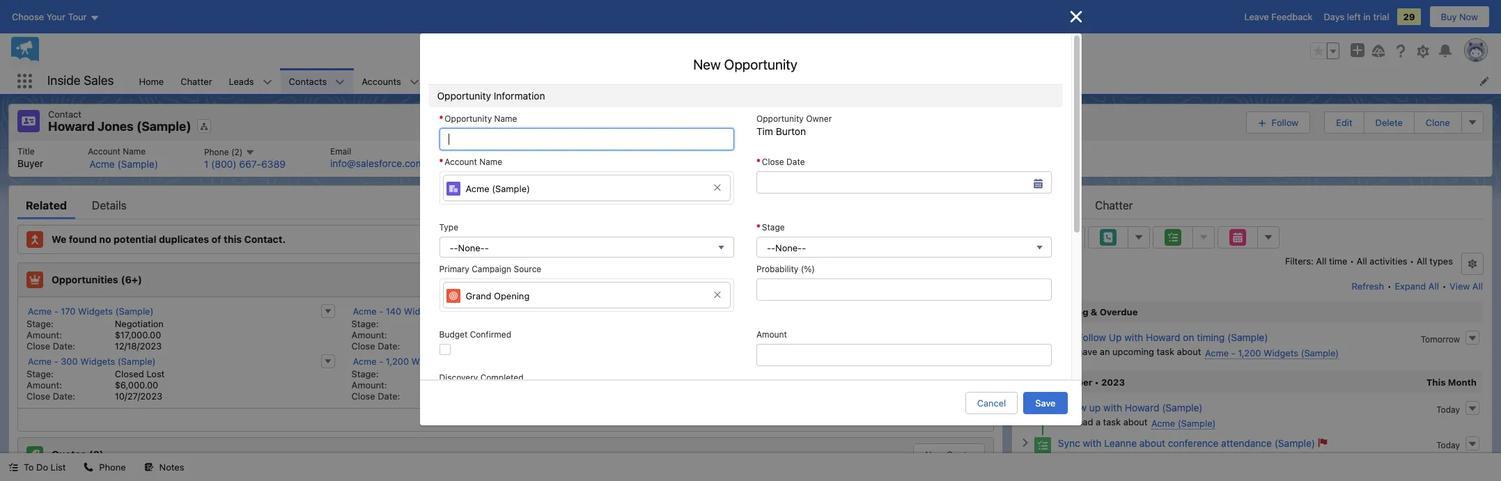 Task type: locate. For each thing, give the bounding box(es) containing it.
leanne
[[1104, 437, 1137, 449], [1145, 453, 1175, 464]]

1 vertical spatial new
[[954, 274, 973, 285]]

• left 2023
[[1095, 376, 1099, 388]]

1 vertical spatial owner
[[502, 146, 528, 156]]

negotiation amount:
[[26, 318, 164, 340], [351, 318, 489, 340], [351, 368, 489, 390]]

1 vertical spatial you
[[1059, 416, 1075, 427]]

2 today from the top
[[1436, 440, 1460, 450]]

expand
[[1395, 280, 1426, 292]]

owner inside opportunity owner tim burton
[[806, 114, 832, 124]]

lost
[[147, 368, 165, 379]]

task image for you had a task with
[[1034, 437, 1051, 454]]

0 horizontal spatial new
[[693, 56, 721, 72]]

1 vertical spatial task image
[[1034, 437, 1051, 454]]

closed inside closed won amount:
[[765, 368, 794, 379]]

view all
[[489, 414, 522, 425]]

chatter link for activity link
[[1095, 191, 1133, 219]]

1 vertical spatial chatter link
[[1095, 191, 1133, 219]]

sync
[[1058, 437, 1080, 449]]

acme down jones
[[89, 158, 115, 170]]

budget
[[439, 330, 468, 340]]

tab list
[[17, 191, 994, 219], [1020, 191, 1484, 219]]

1 vertical spatial leanne
[[1145, 453, 1175, 464]]

chatter right home
[[181, 76, 212, 87]]

letter
[[549, 76, 574, 87]]

• right time
[[1350, 255, 1354, 266]]

closed lost amount:
[[26, 368, 165, 390]]

close down acme - 1,200 widgets (sample)
[[351, 390, 375, 402]]

accounts list item
[[353, 68, 428, 94]]

leanne down you had a task about acme (sample)
[[1104, 437, 1137, 449]]

details
[[92, 199, 126, 211]]

new for new
[[954, 274, 973, 285]]

1,200 down upcoming & overdue dropdown button
[[1238, 347, 1261, 358]]

task down you had a task about acme (sample)
[[1103, 452, 1121, 463]]

close inside $22,500.00 close date:
[[351, 340, 375, 351]]

3 you from the top
[[1059, 452, 1075, 463]]

stage: for $17,000.00 close date:
[[26, 318, 54, 329]]

about down the high-priority task icon at bottom
[[1306, 452, 1330, 463]]

acme down $22,500.00 close date:
[[353, 356, 377, 367]]

stage: down acme - 120 widgets (sample) link
[[676, 368, 704, 379]]

opportunity for opportunity owner tim burton
[[756, 114, 804, 124]]

probability (%)
[[756, 264, 815, 275]]

you inside you have an upcoming task about acme - 1,200 widgets (sample)
[[1059, 346, 1075, 357]]

task inside 'you had a task with leanne tomlin (sample) and 3 others about global media (sample)'
[[1103, 452, 1121, 463]]

probability
[[756, 264, 798, 275]]

1 tab list from the left
[[17, 191, 994, 219]]

1 vertical spatial view
[[489, 414, 509, 425]]

acme (sample) link
[[89, 158, 158, 170], [443, 175, 731, 201], [1151, 418, 1216, 429]]

follow left edit button
[[1272, 117, 1299, 128]]

0 vertical spatial had
[[1077, 416, 1093, 427]]

today
[[1436, 404, 1460, 415], [1436, 440, 1460, 450]]

contacts list item
[[280, 68, 353, 94]]

about
[[1177, 346, 1201, 357], [1123, 416, 1148, 427], [1139, 437, 1165, 449], [1306, 452, 1330, 463]]

today for and
[[1436, 440, 1460, 450]]

close inside $6,000.00 close date:
[[26, 390, 50, 402]]

task inside you had a task about acme (sample)
[[1103, 416, 1121, 427]]

email info@salesforce.com
[[330, 146, 424, 169]]

days left in trial
[[1324, 11, 1389, 22]]

1 you from the top
[[1059, 346, 1075, 357]]

2 --none-- from the left
[[767, 243, 806, 254]]

grand opening link
[[443, 282, 731, 308]]

burton down contact owner
[[506, 158, 536, 170]]

task down follow up with howard (sample)
[[1103, 416, 1121, 427]]

text default image inside "notes" button
[[144, 463, 154, 472]]

opportunity for opportunity name
[[445, 114, 492, 124]]

text default image left to
[[8, 463, 18, 472]]

0 horizontal spatial text default image
[[8, 463, 18, 472]]

text default image right * tim burton at the top
[[868, 76, 877, 86]]

120
[[711, 356, 726, 367]]

view down types
[[1450, 280, 1470, 292]]

owner for contact owner
[[502, 146, 528, 156]]

contacts
[[289, 76, 327, 87]]

&
[[1091, 306, 1097, 317]]

1 horizontal spatial leanne
[[1145, 453, 1175, 464]]

1 closed from the left
[[115, 368, 144, 379]]

about inside you had a task about acme (sample)
[[1123, 416, 1148, 427]]

negotiation amount: down 'acme - 170 widgets (sample)' link
[[26, 318, 164, 340]]

discovery completed
[[439, 373, 523, 383]]

inverse image
[[1067, 8, 1084, 25]]

campaigns list item
[[428, 68, 510, 94]]

email
[[330, 146, 351, 156]]

0 vertical spatial follow
[[1272, 117, 1299, 128]]

acme left 300
[[28, 356, 52, 367]]

contacts link
[[280, 68, 335, 94]]

acme inside "link"
[[353, 305, 377, 317]]

global
[[1334, 453, 1361, 464]]

2 horizontal spatial text default image
[[868, 76, 877, 86]]

2 had from the top
[[1077, 452, 1093, 463]]

leads
[[229, 76, 254, 87]]

list up opportunity owner tim burton
[[131, 68, 1501, 94]]

burton inside opportunity owner tim burton
[[776, 125, 806, 137]]

date: for 300
[[53, 390, 75, 402]]

0 vertical spatial view all link
[[1449, 275, 1484, 297]]

howard up you had a task about acme (sample)
[[1125, 402, 1159, 413]]

chatter link right the activity
[[1095, 191, 1133, 219]]

0 vertical spatial account
[[88, 146, 120, 156]]

1,200
[[1238, 347, 1261, 358], [386, 356, 409, 367]]

list
[[131, 68, 1501, 94], [9, 140, 1492, 177]]

1 vertical spatial task
[[1103, 416, 1121, 427]]

acme left 140
[[353, 305, 377, 317]]

date: for 170
[[53, 340, 75, 351]]

new for new opportunity
[[693, 56, 721, 72]]

none- up the primary
[[458, 243, 485, 254]]

0 horizontal spatial tab list
[[17, 191, 994, 219]]

opening
[[494, 290, 530, 301]]

a inside 'you had a task with leanne tomlin (sample) and 3 others about global media (sample)'
[[1096, 452, 1101, 463]]

negotiation
[[115, 318, 164, 329], [440, 318, 489, 329], [440, 368, 489, 379]]

2 horizontal spatial tim
[[797, 76, 812, 87]]

1 horizontal spatial tab list
[[1020, 191, 1484, 219]]

0 vertical spatial tim
[[797, 76, 812, 87]]

group
[[1310, 42, 1339, 59]]

none- up probability (%)
[[775, 243, 802, 254]]

name for account name acme (sample)
[[123, 146, 146, 156]]

account
[[88, 146, 120, 156], [445, 157, 477, 167]]

list item
[[510, 68, 614, 94], [614, 68, 781, 94], [781, 68, 884, 94]]

follow for follow
[[1272, 117, 1299, 128]]

save
[[1035, 398, 1056, 409]]

acme up sync with leanne about conference attendance (sample) at the bottom of page
[[1151, 418, 1175, 429]]

1 today from the top
[[1436, 404, 1460, 415]]

leave feedback link
[[1244, 11, 1313, 22]]

1 vertical spatial burton
[[776, 125, 806, 137]]

1 horizontal spatial closed
[[765, 368, 794, 379]]

you inside you had a task about acme (sample)
[[1059, 416, 1075, 427]]

tim inside list item
[[797, 76, 812, 87]]

all
[[1316, 255, 1327, 266], [1357, 255, 1367, 266], [1417, 255, 1427, 266], [1428, 280, 1439, 292], [1472, 280, 1483, 292], [512, 414, 522, 425]]

widgets inside "link"
[[404, 305, 439, 317]]

about down on
[[1177, 346, 1201, 357]]

contact owner
[[469, 146, 528, 156]]

0 vertical spatial today
[[1436, 404, 1460, 415]]

list containing buyer
[[9, 140, 1492, 177]]

opportunities image
[[26, 271, 43, 288]]

stage: down opportunities image
[[26, 318, 54, 329]]

1 --none-- from the left
[[450, 243, 489, 254]]

date: down 300
[[53, 390, 75, 402]]

text default image left call
[[598, 76, 608, 86]]

a
[[1096, 416, 1101, 427], [1096, 452, 1101, 463]]

2 none- from the left
[[775, 243, 802, 254]]

contact image
[[17, 110, 40, 132]]

owner down * tim burton at the top
[[806, 114, 832, 124]]

name down contact owner
[[479, 157, 502, 167]]

$17,000.00
[[115, 329, 161, 340]]

text default image left notes
[[144, 463, 154, 472]]

1 had from the top
[[1077, 416, 1093, 427]]

2 vertical spatial name
[[479, 157, 502, 167]]

opportunity inside opportunity owner tim burton
[[756, 114, 804, 124]]

2 horizontal spatial acme (sample) link
[[1151, 418, 1216, 429]]

• down types
[[1442, 280, 1446, 292]]

and
[[1250, 452, 1266, 463]]

delete
[[1375, 117, 1403, 128]]

1 vertical spatial howard
[[1146, 331, 1180, 343]]

0 vertical spatial owner
[[806, 114, 832, 124]]

2 tab list from the left
[[1020, 191, 1484, 219]]

1 horizontal spatial text default image
[[598, 76, 608, 86]]

howard right "contact" image
[[48, 119, 95, 134]]

acme for acme - 1,200 widgets (sample)
[[353, 356, 377, 367]]

sync with leanne about conference attendance (sample) link
[[1058, 437, 1315, 449]]

close inside $17,000.00 close date:
[[26, 340, 50, 351]]

follow for follow up with howard (sample)
[[1058, 402, 1087, 413]]

text default image
[[765, 76, 775, 86], [8, 463, 18, 472], [144, 463, 154, 472]]

task image down upcoming
[[1034, 331, 1051, 348]]

0 horizontal spatial text default image
[[84, 463, 94, 472]]

close date
[[762, 157, 805, 167]]

1 horizontal spatial chatter link
[[1095, 191, 1133, 219]]

about down follow up with howard (sample) link
[[1123, 416, 1148, 427]]

2 you from the top
[[1059, 416, 1075, 427]]

today for you had a task about acme (sample)
[[1436, 404, 1460, 415]]

closed inside closed lost amount:
[[115, 368, 144, 379]]

1 vertical spatial tim
[[756, 125, 773, 137]]

view all link down types
[[1449, 275, 1484, 297]]

1 vertical spatial acme (sample) link
[[443, 175, 731, 201]]

2 task image from the top
[[1034, 437, 1051, 454]]

• left "expand"
[[1387, 280, 1392, 292]]

cancel
[[977, 398, 1006, 409]]

0 vertical spatial task image
[[1034, 331, 1051, 348]]

1 horizontal spatial view
[[1450, 280, 1470, 292]]

acme - 170 widgets (sample) link
[[28, 305, 154, 317]]

* tim burton
[[790, 76, 843, 87]]

* up information
[[518, 76, 522, 87]]

new inside button
[[925, 449, 944, 460]]

acme for acme - 200 widgets (sample)
[[678, 305, 702, 317]]

about inside 'you had a task with leanne tomlin (sample) and 3 others about global media (sample)'
[[1306, 452, 1330, 463]]

amount: down 170
[[26, 329, 62, 340]]

170
[[61, 305, 76, 317]]

new quote button
[[914, 444, 983, 465]]

leanne inside 'you had a task with leanne tomlin (sample) and 3 others about global media (sample)'
[[1145, 453, 1175, 464]]

tim burton link
[[487, 158, 536, 170]]

1 horizontal spatial --none-- button
[[756, 237, 1051, 258]]

feedback
[[1271, 11, 1313, 22]]

chatter right the activity
[[1095, 199, 1133, 211]]

quote
[[946, 449, 972, 460]]

widgets
[[78, 305, 113, 317], [404, 305, 439, 317], [730, 305, 765, 317], [1264, 347, 1298, 358], [80, 356, 115, 367], [411, 356, 446, 367], [729, 356, 763, 367]]

tim up opportunity owner tim burton
[[797, 76, 812, 87]]

0 vertical spatial view
[[1450, 280, 1470, 292]]

0 horizontal spatial burton
[[506, 158, 536, 170]]

types
[[1430, 255, 1453, 266]]

2 closed from the left
[[765, 368, 794, 379]]

had for you had a task about acme (sample)
[[1077, 416, 1093, 427]]

0 vertical spatial task
[[1157, 346, 1174, 357]]

1 horizontal spatial chatter
[[1095, 199, 1133, 211]]

amount: down 300
[[26, 379, 62, 390]]

1 a from the top
[[1096, 416, 1101, 427]]

tim up close date
[[756, 125, 773, 137]]

all right "expand all" 'button'
[[1472, 280, 1483, 292]]

close for acme - 300 widgets (sample)
[[26, 390, 50, 402]]

time
[[1329, 255, 1347, 266]]

about inside you have an upcoming task about acme - 1,200 widgets (sample)
[[1177, 346, 1201, 357]]

0 horizontal spatial none-
[[458, 243, 485, 254]]

account name acme (sample)
[[88, 146, 158, 170]]

burton up "date"
[[776, 125, 806, 137]]

1 vertical spatial follow
[[1077, 331, 1106, 343]]

phone
[[99, 462, 126, 473]]

$4,000.00
[[765, 379, 808, 390]]

--none-- up the primary
[[450, 243, 489, 254]]

text default image down new opportunity
[[765, 76, 775, 86]]

related tab panel
[[17, 219, 994, 481]]

2 vertical spatial acme (sample) link
[[1151, 418, 1216, 429]]

in
[[1363, 11, 1371, 22]]

new for new quote
[[925, 449, 944, 460]]

1 vertical spatial had
[[1077, 452, 1093, 463]]

0 vertical spatial new
[[693, 56, 721, 72]]

0 horizontal spatial 1,200
[[386, 356, 409, 367]]

date: down acme - 1,200 widgets (sample)
[[378, 390, 400, 402]]

6389
[[261, 158, 286, 170]]

do
[[36, 462, 48, 473]]

1,200 down $22,500.00 close date:
[[386, 356, 409, 367]]

all left time
[[1316, 255, 1327, 266]]

0 horizontal spatial chatter link
[[172, 68, 220, 94]]

edit button
[[1324, 111, 1364, 134]]

text default image
[[598, 76, 608, 86], [868, 76, 877, 86], [84, 463, 94, 472]]

--none-- button up grand opening link
[[439, 237, 734, 258]]

had down up
[[1077, 416, 1093, 427]]

all down completed
[[512, 414, 522, 425]]

had down sync
[[1077, 452, 1093, 463]]

stage
[[762, 222, 785, 233]]

Probability (%) text field
[[756, 279, 1051, 301]]

you inside 'you had a task with leanne tomlin (sample) and 3 others about global media (sample)'
[[1059, 452, 1075, 463]]

upcoming
[[1112, 346, 1154, 357]]

completed
[[480, 373, 523, 383]]

0 vertical spatial chatter
[[181, 76, 212, 87]]

1 vertical spatial account
[[445, 157, 477, 167]]

• right "activities"
[[1410, 255, 1414, 266]]

0 horizontal spatial account
[[88, 146, 120, 156]]

(sample) inside you have an upcoming task about acme - 1,200 widgets (sample)
[[1301, 347, 1339, 358]]

refresh • expand all • view all
[[1352, 280, 1483, 292]]

chatter link right home
[[172, 68, 220, 94]]

1 vertical spatial a
[[1096, 452, 1101, 463]]

upcoming & overdue button
[[1021, 301, 1483, 323]]

widgets right 170
[[78, 305, 113, 317]]

close inside $110,000.00 close date:
[[351, 390, 375, 402]]

date: up acme - 1,200 widgets (sample)
[[378, 340, 400, 351]]

acme for acme (sample)
[[466, 183, 489, 194]]

tim burton
[[487, 158, 536, 170]]

jones
[[98, 119, 134, 134]]

close for acme - 170 widgets (sample)
[[26, 340, 50, 351]]

date: inside $22,500.00 close date:
[[378, 340, 400, 351]]

1 horizontal spatial new
[[925, 449, 944, 460]]

a inside you had a task about acme (sample)
[[1096, 416, 1101, 427]]

2 horizontal spatial burton
[[815, 76, 843, 87]]

stage: down acme - 1,200 widgets (sample)
[[351, 368, 379, 379]]

0 horizontal spatial contact
[[48, 109, 82, 120]]

details link
[[92, 191, 126, 219]]

* left 'stage'
[[756, 222, 761, 233]]

chatter link for home 'link'
[[172, 68, 220, 94]]

2 horizontal spatial new
[[954, 274, 973, 285]]

1 vertical spatial chatter
[[1095, 199, 1133, 211]]

follow up have
[[1077, 331, 1106, 343]]

0 vertical spatial a
[[1096, 416, 1101, 427]]

had inside 'you had a task with leanne tomlin (sample) and 3 others about global media (sample)'
[[1077, 452, 1093, 463]]

text default image inside to do list button
[[8, 463, 18, 472]]

leanne down sync with leanne about conference attendance (sample) at the bottom of page
[[1145, 453, 1175, 464]]

- inside you have an upcoming task about acme - 1,200 widgets (sample)
[[1231, 347, 1235, 358]]

0 vertical spatial name
[[494, 114, 517, 124]]

widgets right 140
[[404, 305, 439, 317]]

all right time
[[1357, 255, 1367, 266]]

* up opportunity owner tim burton
[[790, 76, 794, 87]]

2 vertical spatial tim
[[487, 158, 503, 170]]

task image left sync
[[1034, 437, 1051, 454]]

1 horizontal spatial --none--
[[767, 243, 806, 254]]

1 horizontal spatial none-
[[775, 243, 802, 254]]

widgets down budget confirmed 'checkbox'
[[411, 356, 446, 367]]

tim
[[797, 76, 812, 87], [756, 125, 773, 137], [487, 158, 503, 170]]

1,200 inside you have an upcoming task about acme - 1,200 widgets (sample)
[[1238, 347, 1261, 358]]

task image
[[1034, 331, 1051, 348], [1034, 437, 1051, 454]]

with down you had a task about acme (sample)
[[1123, 452, 1141, 463]]

2 vertical spatial follow
[[1058, 402, 1087, 413]]

acme - 120 widgets (sample) link
[[678, 356, 804, 367]]

widgets down upcoming & overdue dropdown button
[[1264, 347, 1298, 358]]

you down sync
[[1059, 452, 1075, 463]]

closed
[[115, 368, 144, 379], [765, 368, 794, 379]]

name inside account name acme (sample)
[[123, 146, 146, 156]]

date: inside $6,000.00 close date:
[[53, 390, 75, 402]]

new inside 'button'
[[954, 274, 973, 285]]

1 vertical spatial today
[[1436, 440, 1460, 450]]

0 vertical spatial you
[[1059, 346, 1075, 357]]

related
[[26, 199, 67, 211]]

widgets up closed lost amount:
[[80, 356, 115, 367]]

view down completed
[[489, 414, 509, 425]]

1 vertical spatial list
[[9, 140, 1492, 177]]

0 horizontal spatial leanne
[[1104, 437, 1137, 449]]

task for about
[[1103, 416, 1121, 427]]

1 horizontal spatial account
[[445, 157, 477, 167]]

1 horizontal spatial owner
[[806, 114, 832, 124]]

2 vertical spatial task
[[1103, 452, 1121, 463]]

acme inside account name acme (sample)
[[89, 158, 115, 170]]

200
[[711, 305, 728, 317]]

2 vertical spatial howard
[[1125, 402, 1159, 413]]

filters: all time • all activities • all types
[[1285, 255, 1453, 266]]

0 horizontal spatial acme (sample) link
[[89, 158, 158, 170]]

you for you have an upcoming task about
[[1059, 346, 1075, 357]]

text default image for send letter
[[598, 76, 608, 86]]

1 horizontal spatial 1,200
[[1238, 347, 1261, 358]]

task down follow up with howard on timing (sample) link
[[1157, 346, 1174, 357]]

--none-- button
[[439, 237, 734, 258], [756, 237, 1051, 258]]

view all link
[[1449, 275, 1484, 297], [18, 408, 993, 431]]

stage: down the acme - 300 widgets (sample) link
[[26, 368, 54, 379]]

widgets for acme - 170 widgets (sample)
[[78, 305, 113, 317]]

0 vertical spatial chatter link
[[172, 68, 220, 94]]

1 task image from the top
[[1034, 331, 1051, 348]]

--none-- button up the probability (%) text field
[[756, 237, 1051, 258]]

1 list item from the left
[[510, 68, 614, 94]]

0 vertical spatial burton
[[815, 76, 843, 87]]

closed for lost
[[115, 368, 144, 379]]

none- for 2nd --none-- "popup button" from left
[[775, 243, 802, 254]]

contact up account name
[[469, 146, 500, 156]]

up
[[1089, 402, 1101, 413]]

0 horizontal spatial tim
[[487, 158, 503, 170]]

list containing home
[[131, 68, 1501, 94]]

closed left won
[[765, 368, 794, 379]]

1 horizontal spatial tim
[[756, 125, 773, 137]]

1 horizontal spatial contact
[[469, 146, 500, 156]]

--none-- up probability (%)
[[767, 243, 806, 254]]

1 vertical spatial view all link
[[18, 408, 993, 431]]

acme - 1,200 widgets (sample) link down $22,500.00 close date:
[[353, 356, 487, 367]]

None text field
[[756, 171, 1051, 194]]

howard for follow up with howard (sample)
[[1125, 402, 1159, 413]]

all right "expand"
[[1428, 280, 1439, 292]]

(sample) inside "link"
[[441, 305, 479, 317]]

all inside 'related' "tab panel"
[[512, 414, 522, 425]]

opportunity down "opportunity information"
[[445, 114, 492, 124]]

close
[[762, 157, 784, 167], [26, 340, 50, 351], [351, 340, 375, 351], [26, 390, 50, 402], [351, 390, 375, 402]]

burton up opportunity owner tim burton
[[815, 76, 843, 87]]

date: inside $17,000.00 close date:
[[53, 340, 75, 351]]

1 none- from the left
[[458, 243, 485, 254]]

task image for you have an upcoming task about
[[1034, 331, 1051, 348]]

september  •  2023
[[1043, 376, 1125, 388]]

tab list containing related
[[17, 191, 994, 219]]

date: for 140
[[378, 340, 400, 351]]

0 horizontal spatial closed
[[115, 368, 144, 379]]

0 vertical spatial acme (sample) link
[[89, 158, 158, 170]]

0 horizontal spatial --none--
[[450, 243, 489, 254]]

1 horizontal spatial acme - 1,200 widgets (sample) link
[[1205, 347, 1339, 359]]

date: up 300
[[53, 340, 75, 351]]

had inside you had a task about acme (sample)
[[1077, 416, 1093, 427]]

1 horizontal spatial text default image
[[144, 463, 154, 472]]

2 vertical spatial new
[[925, 449, 944, 460]]

account down contact owner
[[445, 157, 477, 167]]

1 vertical spatial name
[[123, 146, 146, 156]]

account inside account name acme (sample)
[[88, 146, 120, 156]]

0 horizontal spatial --none-- button
[[439, 237, 734, 258]]

acme left 200
[[678, 305, 702, 317]]

0 horizontal spatial view
[[489, 414, 509, 425]]

1 vertical spatial contact
[[469, 146, 500, 156]]

follow inside button
[[1272, 117, 1299, 128]]

1 horizontal spatial burton
[[776, 125, 806, 137]]

widgets inside you have an upcoming task about acme - 1,200 widgets (sample)
[[1264, 347, 1298, 358]]

None text field
[[439, 128, 734, 150]]

0 vertical spatial list
[[131, 68, 1501, 94]]

0 vertical spatial contact
[[48, 109, 82, 120]]

2 a from the top
[[1096, 452, 1101, 463]]

0 horizontal spatial owner
[[502, 146, 528, 156]]

you left have
[[1059, 346, 1075, 357]]

leave
[[1244, 11, 1269, 22]]

negotiation up budget
[[440, 318, 489, 329]]



Task type: describe. For each thing, give the bounding box(es) containing it.
0 horizontal spatial acme - 1,200 widgets (sample) link
[[353, 356, 487, 367]]

close left "date"
[[762, 157, 784, 167]]

follow up with howard (sample)
[[1058, 402, 1203, 413]]

media
[[1363, 453, 1389, 464]]

notes button
[[136, 453, 193, 481]]

3 list item from the left
[[781, 68, 884, 94]]

a for about
[[1096, 416, 1101, 427]]

--none-- for second --none-- "popup button" from right
[[450, 243, 489, 254]]

to do list button
[[0, 453, 74, 481]]

acme for acme - 120 widgets (sample)
[[678, 356, 702, 367]]

opportunities
[[52, 274, 118, 285]]

text default image for notes
[[144, 463, 154, 472]]

buyer
[[17, 157, 43, 169]]

* left account name
[[439, 157, 443, 167]]

notes
[[159, 462, 184, 473]]

stage: for $22,500.00 close date:
[[351, 318, 379, 329]]

this
[[1426, 376, 1446, 388]]

you have an upcoming task about acme - 1,200 widgets (sample)
[[1059, 346, 1339, 358]]

with up upcoming
[[1124, 331, 1143, 343]]

save button
[[1023, 392, 1067, 414]]

inside sales
[[47, 73, 114, 88]]

opportunity up * tim burton at the top
[[724, 56, 797, 72]]

(%)
[[801, 264, 815, 275]]

0 vertical spatial howard
[[48, 119, 95, 134]]

about down you had a task about acme (sample)
[[1139, 437, 1165, 449]]

cancel button
[[965, 392, 1018, 414]]

(sample) inside you had a task about acme (sample)
[[1178, 418, 1216, 429]]

date
[[786, 157, 805, 167]]

Amount text field
[[756, 344, 1051, 367]]

11/15/2023
[[765, 340, 810, 351]]

account for account name acme (sample)
[[88, 146, 120, 156]]

--none-- for 2nd --none-- "popup button" from left
[[767, 243, 806, 254]]

leave feedback
[[1244, 11, 1313, 22]]

amount: inside closed won amount:
[[676, 379, 712, 390]]

sales
[[84, 73, 114, 88]]

close for acme - 140 widgets (sample)
[[351, 340, 375, 351]]

* left close date
[[756, 157, 761, 167]]

you had a task about acme (sample)
[[1059, 416, 1216, 429]]

now
[[1459, 11, 1478, 22]]

amount
[[756, 330, 787, 340]]

owner for opportunity owner tim burton
[[806, 114, 832, 124]]

$20,000.00
[[765, 329, 814, 340]]

contact.
[[244, 233, 286, 245]]

account for account name
[[445, 157, 477, 167]]

follow for follow up with howard on timing (sample)
[[1077, 331, 1106, 343]]

attendance
[[1221, 437, 1272, 449]]

opportunity for opportunity information
[[437, 90, 491, 102]]

negotiation amount: down acme - 1,200 widgets (sample)
[[351, 368, 489, 390]]

contact for contact
[[48, 109, 82, 120]]

$6,000.00
[[115, 379, 158, 390]]

Budget Confirmed checkbox
[[439, 344, 450, 355]]

task for with
[[1103, 452, 1121, 463]]

had for you had a task with leanne tomlin (sample) and 3 others about global media (sample)
[[1077, 452, 1093, 463]]

1,200 inside 'related' "tab panel"
[[386, 356, 409, 367]]

expand all button
[[1394, 275, 1440, 297]]

widgets for acme - 200 widgets (sample)
[[730, 305, 765, 317]]

home
[[139, 76, 164, 87]]

stage: for $6,000.00 close date:
[[26, 368, 54, 379]]

you for you had a task about
[[1059, 416, 1075, 427]]

$17,000.00 close date:
[[26, 329, 161, 351]]

clone button
[[1414, 111, 1462, 134]]

primary campaign source
[[439, 264, 541, 275]]

tomlin
[[1178, 453, 1205, 464]]

widgets for acme - 140 widgets (sample)
[[404, 305, 439, 317]]

date: inside $110,000.00 close date:
[[378, 390, 400, 402]]

list for leave feedback link
[[131, 68, 1501, 94]]

of
[[211, 233, 221, 245]]

acme - 140 widgets (sample) link
[[353, 305, 479, 317]]

activity link
[[1029, 191, 1070, 219]]

negotiation amount: for $17,000.00
[[26, 318, 164, 340]]

maria
[[648, 76, 671, 87]]

call
[[629, 76, 645, 87]]

none- for second --none-- "popup button" from right
[[458, 243, 485, 254]]

name for opportunity name
[[494, 114, 517, 124]]

2 horizontal spatial text default image
[[765, 76, 775, 86]]

new button
[[942, 269, 985, 291]]

widgets for acme - 120 widgets (sample)
[[729, 356, 763, 367]]

this month
[[1426, 376, 1477, 388]]

others
[[1276, 452, 1303, 463]]

grand opening
[[466, 290, 530, 301]]

days
[[1324, 11, 1345, 22]]

task image
[[1034, 402, 1051, 418]]

closed for won
[[765, 368, 794, 379]]

primary
[[439, 264, 469, 275]]

refresh
[[1352, 280, 1384, 292]]

acme for acme - 300 widgets (sample)
[[28, 356, 52, 367]]

0 vertical spatial leanne
[[1104, 437, 1137, 449]]

buy now
[[1441, 11, 1478, 22]]

* left call
[[623, 76, 627, 87]]

negotiation for acme - 140 widgets (sample)
[[440, 318, 489, 329]]

negotiation for acme - 170 widgets (sample)
[[115, 318, 164, 329]]

to
[[24, 462, 34, 473]]

1 horizontal spatial acme (sample) link
[[443, 175, 731, 201]]

view inside 'related' "tab panel"
[[489, 414, 509, 425]]

with right sync
[[1083, 437, 1102, 449]]

2 --none-- button from the left
[[756, 237, 1051, 258]]

you had a task with leanne tomlin (sample) and 3 others about global media (sample)
[[1059, 452, 1429, 464]]

2023
[[1101, 376, 1125, 388]]

howard jones (sample)
[[48, 119, 191, 134]]

tomorrow
[[1421, 334, 1460, 344]]

have
[[1077, 346, 1097, 357]]

amount: inside closed lost amount:
[[26, 379, 62, 390]]

1 (800) 667-6389 link
[[204, 158, 286, 170]]

potential
[[114, 233, 156, 245]]

quotes
[[52, 448, 86, 460]]

acme (sample) link for acme
[[89, 158, 158, 170]]

acme - 120 widgets (sample)
[[678, 356, 804, 367]]

related link
[[26, 191, 67, 219]]

with right up
[[1103, 402, 1122, 413]]

leads list item
[[220, 68, 280, 94]]

2 vertical spatial burton
[[506, 158, 536, 170]]

negotiation down 12/5/2023
[[440, 368, 489, 379]]

type
[[439, 222, 458, 233]]

follow button
[[1246, 111, 1310, 134]]

0 horizontal spatial chatter
[[181, 76, 212, 87]]

we
[[52, 233, 66, 245]]

info@salesforce.com link
[[330, 157, 424, 169]]

$110,000.00 close date:
[[351, 379, 491, 402]]

acme inside you have an upcoming task about acme - 1,200 widgets (sample)
[[1205, 347, 1229, 358]]

all left types
[[1417, 255, 1427, 266]]

amount: down acme - 1,200 widgets (sample)
[[351, 379, 387, 390]]

tomorrow
[[674, 76, 714, 87]]

negotiation amount: for $22,500.00
[[351, 318, 489, 340]]

text default image for tim burton
[[868, 76, 877, 86]]

confirmed
[[470, 330, 511, 340]]

follow up with howard on timing (sample)
[[1077, 331, 1268, 343]]

title buyer
[[17, 146, 43, 169]]

acme for acme - 170 widgets (sample)
[[28, 305, 52, 317]]

list for home 'link'
[[9, 140, 1492, 177]]

tim inside opportunity owner tim burton
[[756, 125, 773, 137]]

a for with
[[1096, 452, 1101, 463]]

text default image for to do list
[[8, 463, 18, 472]]

won
[[797, 368, 815, 379]]

global media (sample) link
[[1334, 453, 1429, 465]]

high-priority task image
[[1318, 438, 1328, 448]]

2 list item from the left
[[614, 68, 781, 94]]

acme - 200 widgets (sample) link
[[678, 305, 805, 317]]

inside
[[47, 73, 81, 88]]

campaign
[[472, 264, 511, 275]]

widgets for acme - 1,200 widgets (sample)
[[411, 356, 446, 367]]

acme inside you had a task about acme (sample)
[[1151, 418, 1175, 429]]

(800)
[[211, 158, 237, 170]]

with inside 'you had a task with leanne tomlin (sample) and 3 others about global media (sample)'
[[1123, 452, 1141, 463]]

0 horizontal spatial view all link
[[18, 408, 993, 431]]

howard for follow up with howard on timing (sample)
[[1146, 331, 1180, 343]]

task inside you have an upcoming task about acme - 1,200 widgets (sample)
[[1157, 346, 1174, 357]]

* left opportunity name
[[439, 114, 443, 124]]

timing
[[1197, 331, 1225, 343]]

1 --none-- button from the left
[[439, 237, 734, 258]]

left
[[1347, 11, 1361, 22]]

sync with leanne about conference attendance (sample)
[[1058, 437, 1315, 449]]

acme (sample) link for a
[[1151, 418, 1216, 429]]

- inside "link"
[[379, 305, 383, 317]]

$6,000.00 close date:
[[26, 379, 158, 402]]

upcoming
[[1043, 306, 1088, 317]]

1 horizontal spatial view all link
[[1449, 275, 1484, 297]]

contact for contact owner
[[469, 146, 500, 156]]

accounts link
[[353, 68, 409, 94]]

acme for acme - 140 widgets (sample)
[[353, 305, 377, 317]]

name for account name
[[479, 157, 502, 167]]

refresh button
[[1351, 275, 1385, 297]]

opportunity name
[[445, 114, 517, 124]]

info@salesforce.com
[[330, 157, 424, 169]]

(sample) inside account name acme (sample)
[[117, 158, 158, 170]]

tab list containing activity
[[1020, 191, 1484, 219]]

text default image inside phone button
[[84, 463, 94, 472]]

amount: down 140
[[351, 329, 387, 340]]

campaigns
[[436, 76, 483, 87]]

widgets for acme - 300 widgets (sample)
[[80, 356, 115, 367]]

(0)
[[89, 448, 104, 460]]



Task type: vqa. For each thing, say whether or not it's contained in the screenshot.
Leads 'more' link
no



